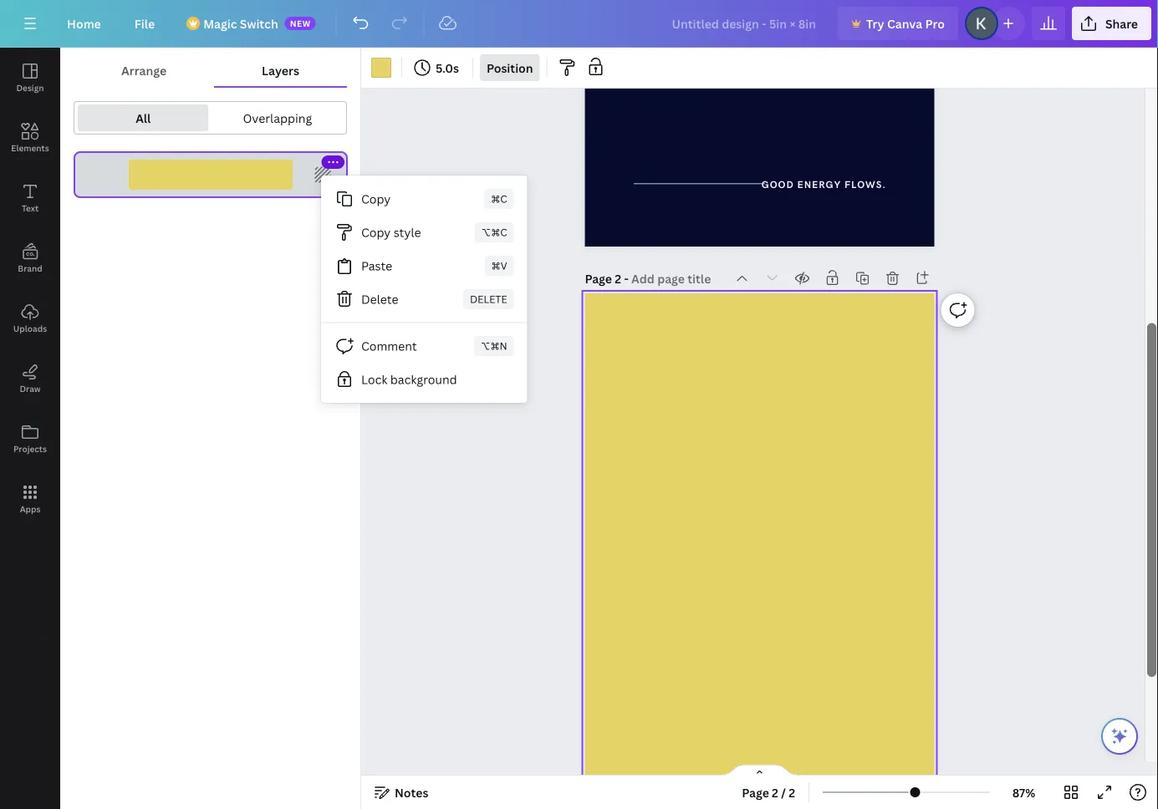 Task type: locate. For each thing, give the bounding box(es) containing it.
text button
[[0, 168, 60, 228]]

copy style
[[361, 225, 421, 240]]

copy
[[361, 191, 391, 207], [361, 225, 391, 240]]

#e8d253 image
[[371, 58, 391, 78]]

5.0s
[[436, 60, 459, 76]]

switch
[[240, 15, 278, 31]]

paste
[[361, 258, 392, 274]]

text
[[22, 202, 39, 214]]

home
[[67, 15, 101, 31]]

file
[[134, 15, 155, 31]]

share button
[[1072, 7, 1152, 40]]

0 horizontal spatial page
[[585, 271, 612, 287]]

main menu bar
[[0, 0, 1158, 48]]

arrange
[[121, 62, 167, 78]]

page
[[585, 271, 612, 287], [742, 785, 769, 801]]

show pages image
[[720, 765, 800, 778]]

design button
[[0, 48, 60, 108]]

1 vertical spatial copy
[[361, 225, 391, 240]]

1 copy from the top
[[361, 191, 391, 207]]

page inside button
[[742, 785, 769, 801]]

apps button
[[0, 469, 60, 529]]

2 right the /
[[789, 785, 796, 801]]

projects button
[[0, 409, 60, 469]]

arrange button
[[74, 54, 214, 86]]

file button
[[121, 7, 168, 40]]

projects
[[13, 443, 47, 455]]

2
[[615, 271, 622, 287], [772, 785, 779, 801], [789, 785, 796, 801]]

copy left style
[[361, 225, 391, 240]]

energy
[[797, 179, 842, 192]]

page down show pages image
[[742, 785, 769, 801]]

⌥⌘n
[[481, 339, 507, 353]]

1 horizontal spatial 2
[[772, 785, 779, 801]]

0 vertical spatial page
[[585, 271, 612, 287]]

0 horizontal spatial 2
[[615, 271, 622, 287]]

notes button
[[368, 780, 435, 806]]

copy up copy style
[[361, 191, 391, 207]]

brand button
[[0, 228, 60, 289]]

2 copy from the top
[[361, 225, 391, 240]]

elements button
[[0, 108, 60, 168]]

2 left the /
[[772, 785, 779, 801]]

-
[[624, 271, 629, 287]]

Design title text field
[[659, 7, 831, 40]]

2 horizontal spatial 2
[[789, 785, 796, 801]]

overlapping
[[243, 110, 312, 126]]

0 vertical spatial copy
[[361, 191, 391, 207]]

pro
[[926, 15, 945, 31]]

delete
[[470, 292, 507, 306]]

page for page 2 / 2
[[742, 785, 769, 801]]

page left -
[[585, 271, 612, 287]]

1 vertical spatial page
[[742, 785, 769, 801]]

copy for copy
[[361, 191, 391, 207]]

page 2 -
[[585, 271, 632, 287]]

2 left -
[[615, 271, 622, 287]]

good energy flows.
[[762, 179, 887, 192]]

canva
[[887, 15, 923, 31]]

87%
[[1013, 785, 1036, 801]]

design
[[16, 82, 44, 93]]

draw
[[20, 383, 41, 394]]

share
[[1106, 15, 1138, 31]]

1 horizontal spatial page
[[742, 785, 769, 801]]

/
[[781, 785, 786, 801]]

⌘v
[[491, 259, 507, 273]]

5.0s button
[[409, 54, 466, 81]]

canva assistant image
[[1110, 727, 1130, 747]]



Task type: vqa. For each thing, say whether or not it's contained in the screenshot.
Account at the bottom
no



Task type: describe. For each thing, give the bounding box(es) containing it.
uploads
[[13, 323, 47, 334]]

page for page 2 -
[[585, 271, 612, 287]]

all
[[136, 110, 151, 126]]

try
[[867, 15, 885, 31]]

delete
[[361, 292, 399, 307]]

2 for -
[[615, 271, 622, 287]]

⌥⌘c
[[481, 225, 507, 239]]

draw button
[[0, 349, 60, 409]]

magic switch
[[203, 15, 278, 31]]

lock
[[361, 372, 388, 388]]

layers button
[[214, 54, 347, 86]]

new
[[290, 18, 311, 29]]

⌘c
[[491, 192, 507, 206]]

notes
[[395, 785, 429, 801]]

lock background
[[361, 372, 457, 388]]

background
[[390, 372, 457, 388]]

good
[[762, 179, 794, 192]]

page 2 / 2
[[742, 785, 796, 801]]

position button
[[480, 54, 540, 81]]

All button
[[78, 105, 209, 131]]

side panel tab list
[[0, 48, 60, 529]]

elements
[[11, 142, 49, 153]]

magic
[[203, 15, 237, 31]]

layers
[[262, 62, 299, 78]]

brand
[[18, 263, 42, 274]]

try canva pro
[[867, 15, 945, 31]]

home link
[[54, 7, 114, 40]]

#e8d253 image
[[371, 58, 391, 78]]

flows.
[[845, 179, 887, 192]]

87% button
[[997, 780, 1051, 806]]

Page title text field
[[632, 271, 713, 287]]

page 2 / 2 button
[[735, 780, 802, 806]]

comment
[[361, 338, 417, 354]]

2 for /
[[772, 785, 779, 801]]

try canva pro button
[[838, 7, 958, 40]]

uploads button
[[0, 289, 60, 349]]

position
[[487, 60, 533, 76]]

copy for copy style
[[361, 225, 391, 240]]

style
[[394, 225, 421, 240]]

lock background button
[[321, 363, 527, 396]]

Overlapping button
[[212, 105, 343, 131]]

apps
[[20, 504, 40, 515]]



